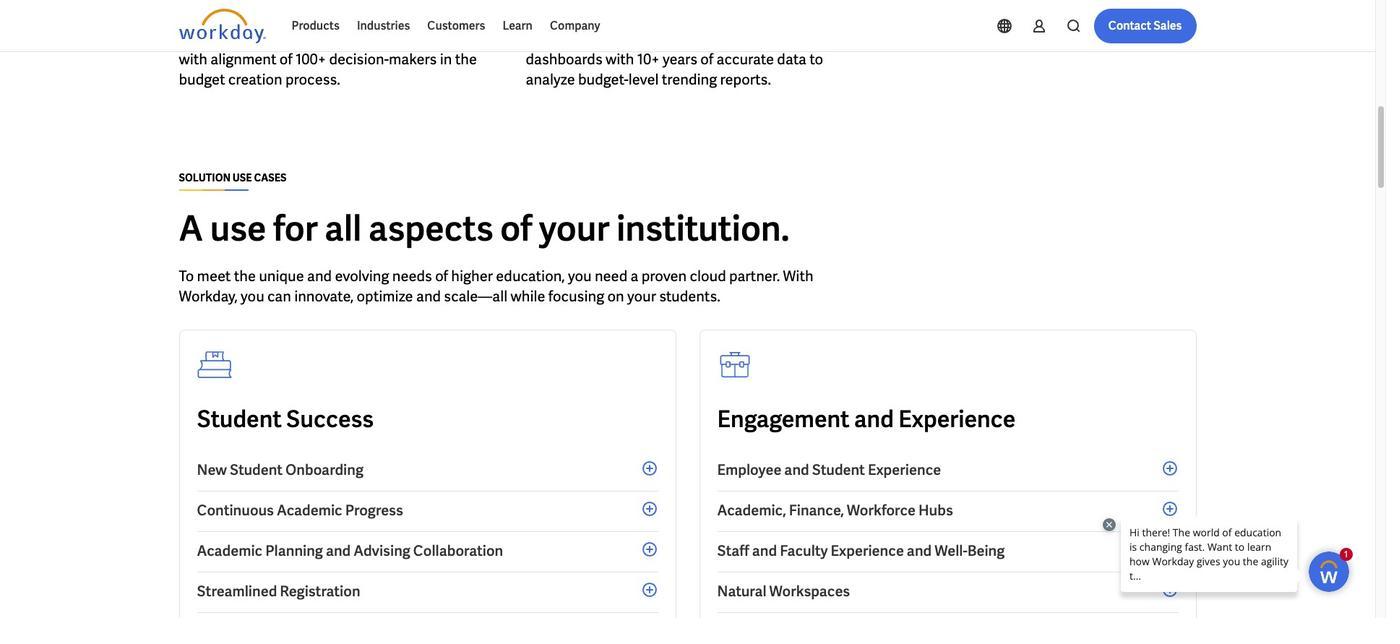 Task type: describe. For each thing, give the bounding box(es) containing it.
staff and faculty experience and well-being button
[[718, 532, 1179, 573]]

a use for all aspects of your institution.
[[179, 206, 790, 251]]

aspects
[[369, 206, 494, 251]]

industries
[[357, 18, 410, 33]]

all
[[325, 206, 362, 251]]

and right staff
[[753, 542, 777, 560]]

process.
[[286, 70, 340, 89]]

workspaces
[[770, 582, 851, 601]]

academic,
[[718, 501, 787, 520]]

finance,
[[789, 501, 844, 520]]

a
[[179, 206, 203, 251]]

effectively operationalize, plan, and extend data with alignment of 100+ decision-makers in the budget creation process.
[[179, 30, 488, 89]]

of inside by leveraging dashboards with 10+ years of accurate data to analyze budget-level trending reports.
[[701, 50, 714, 69]]

streamlined registration button
[[197, 573, 658, 613]]

decision-
[[329, 50, 389, 69]]

improved
[[526, 30, 588, 48]]

creation
[[228, 70, 282, 89]]

academic, finance, workforce hubs button
[[718, 492, 1179, 532]]

customers
[[428, 18, 485, 33]]

scale—all
[[444, 287, 508, 306]]

collaboration
[[413, 542, 503, 560]]

cases
[[254, 171, 287, 184]]

contact sales link
[[1095, 9, 1197, 43]]

data inside the effectively operationalize, plan, and extend data with alignment of 100+ decision-makers in the budget creation process.
[[459, 30, 488, 48]]

to
[[179, 267, 194, 286]]

learn button
[[494, 9, 542, 43]]

effectively
[[179, 30, 247, 48]]

company button
[[542, 9, 609, 43]]

budget-
[[578, 70, 629, 89]]

hubs
[[919, 501, 954, 520]]

continuous academic progress button
[[197, 492, 658, 532]]

planning
[[265, 542, 323, 560]]

improved financial stewardship
[[526, 30, 730, 48]]

years
[[663, 50, 698, 69]]

leveraging
[[751, 30, 819, 48]]

academic inside continuous academic progress button
[[277, 501, 343, 520]]

student up new
[[197, 404, 282, 435]]

and up 'innovate,'
[[307, 267, 332, 286]]

financial stewardship link
[[591, 30, 730, 48]]

focusing
[[549, 287, 605, 306]]

innovate,
[[294, 287, 354, 306]]

to meet the unique and evolving needs of higher education, you need a proven cloud partner. with workday, you can innovate, optimize and scale—all while focusing on your students.
[[179, 267, 814, 306]]

sales
[[1154, 18, 1183, 33]]

academic planning and advising collaboration
[[197, 542, 503, 560]]

need
[[595, 267, 628, 286]]

go to the homepage image
[[179, 9, 266, 43]]

engagement
[[718, 404, 850, 435]]

continuous academic progress
[[197, 501, 403, 520]]

use
[[210, 206, 266, 251]]

accurate
[[717, 50, 774, 69]]

budget
[[179, 70, 225, 89]]

operationalize, plan, and extend data link
[[250, 30, 488, 48]]

proven
[[642, 267, 687, 286]]

new student onboarding button
[[197, 451, 658, 492]]

needs
[[392, 267, 432, 286]]

operationalize,
[[250, 30, 346, 48]]

meet
[[197, 267, 231, 286]]

on
[[608, 287, 625, 306]]

analyze
[[526, 70, 575, 89]]

customers button
[[419, 9, 494, 43]]

to
[[810, 50, 824, 69]]

industries button
[[348, 9, 419, 43]]

natural workspaces
[[718, 582, 851, 601]]

with inside by leveraging dashboards with 10+ years of accurate data to analyze budget-level trending reports.
[[606, 50, 634, 69]]

can
[[268, 287, 291, 306]]

wake forest university image
[[179, 0, 266, 17]]

extend
[[411, 30, 456, 48]]

engagement and experience
[[718, 404, 1016, 435]]

and inside button
[[326, 542, 351, 560]]

of up education,
[[501, 206, 533, 251]]

contact sales
[[1109, 18, 1183, 33]]

contact
[[1109, 18, 1152, 33]]

makers
[[389, 50, 437, 69]]

students.
[[660, 287, 721, 306]]

academic, finance, workforce hubs
[[718, 501, 954, 520]]

reports.
[[721, 70, 771, 89]]

the inside to meet the unique and evolving needs of higher education, you need a proven cloud partner. with workday, you can innovate, optimize and scale—all while focusing on your students.
[[234, 267, 256, 286]]

while
[[511, 287, 546, 306]]

employee
[[718, 461, 782, 479]]

workforce
[[847, 501, 916, 520]]

new student onboarding
[[197, 461, 364, 479]]

company
[[550, 18, 601, 33]]

workday,
[[179, 287, 238, 306]]

of inside to meet the unique and evolving needs of higher education, you need a proven cloud partner. with workday, you can innovate, optimize and scale—all while focusing on your students.
[[435, 267, 448, 286]]

0 horizontal spatial you
[[241, 287, 264, 306]]

optimize
[[357, 287, 413, 306]]

and down needs
[[416, 287, 441, 306]]

employee and student experience button
[[718, 451, 1179, 492]]

by leveraging dashboards with 10+ years of accurate data to analyze budget-level trending reports.
[[526, 30, 824, 89]]

experience for employee and student experience
[[868, 461, 942, 479]]



Task type: vqa. For each thing, say whether or not it's contained in the screenshot.
'budget-'
yes



Task type: locate. For each thing, give the bounding box(es) containing it.
student inside button
[[230, 461, 283, 479]]

of down stewardship
[[701, 50, 714, 69]]

1 vertical spatial your
[[628, 287, 656, 306]]

a
[[631, 267, 639, 286]]

academic planning and advising collaboration button
[[197, 532, 658, 573]]

the
[[455, 50, 477, 69], [234, 267, 256, 286]]

0 horizontal spatial with
[[179, 50, 208, 69]]

well-
[[935, 542, 968, 560]]

your up need on the left of page
[[539, 206, 610, 251]]

natural workspaces button
[[718, 573, 1179, 613]]

0 vertical spatial academic
[[277, 501, 343, 520]]

your
[[539, 206, 610, 251], [628, 287, 656, 306]]

solution use cases
[[179, 171, 287, 184]]

0 vertical spatial data
[[459, 30, 488, 48]]

products button
[[283, 9, 348, 43]]

0 horizontal spatial academic
[[197, 542, 263, 560]]

0 vertical spatial your
[[539, 206, 610, 251]]

education,
[[496, 267, 565, 286]]

registration
[[280, 582, 360, 601]]

plan,
[[349, 30, 380, 48]]

of down operationalize,
[[280, 50, 293, 69]]

of inside the effectively operationalize, plan, and extend data with alignment of 100+ decision-makers in the budget creation process.
[[280, 50, 293, 69]]

student
[[197, 404, 282, 435], [230, 461, 283, 479], [812, 461, 865, 479]]

trending
[[662, 70, 717, 89]]

higher
[[451, 267, 493, 286]]

your down a
[[628, 287, 656, 306]]

the right in
[[455, 50, 477, 69]]

success
[[286, 404, 374, 435]]

of right needs
[[435, 267, 448, 286]]

1 vertical spatial data
[[778, 50, 807, 69]]

you
[[568, 267, 592, 286], [241, 287, 264, 306]]

continuous
[[197, 501, 274, 520]]

progress
[[345, 501, 403, 520]]

data inside by leveraging dashboards with 10+ years of accurate data to analyze budget-level trending reports.
[[778, 50, 807, 69]]

with
[[783, 267, 814, 286]]

data
[[459, 30, 488, 48], [778, 50, 807, 69]]

1 vertical spatial the
[[234, 267, 256, 286]]

data right extend at top left
[[459, 30, 488, 48]]

and up "makers"
[[383, 30, 408, 48]]

financial
[[591, 30, 647, 48]]

0 vertical spatial experience
[[899, 404, 1016, 435]]

1 vertical spatial experience
[[868, 461, 942, 479]]

dashboards
[[526, 50, 603, 69]]

for
[[273, 206, 318, 251]]

1 vertical spatial you
[[241, 287, 264, 306]]

you left can
[[241, 287, 264, 306]]

0 horizontal spatial your
[[539, 206, 610, 251]]

0 vertical spatial the
[[455, 50, 477, 69]]

use
[[233, 171, 252, 184]]

level
[[629, 70, 659, 89]]

student inside button
[[812, 461, 865, 479]]

with inside the effectively operationalize, plan, and extend data with alignment of 100+ decision-makers in the budget creation process.
[[179, 50, 208, 69]]

and left "advising"
[[326, 542, 351, 560]]

streamlined
[[197, 582, 277, 601]]

and
[[383, 30, 408, 48], [307, 267, 332, 286], [416, 287, 441, 306], [855, 404, 894, 435], [785, 461, 810, 479], [326, 542, 351, 560], [753, 542, 777, 560], [907, 542, 932, 560]]

unique
[[259, 267, 304, 286]]

academic inside academic planning and advising collaboration button
[[197, 542, 263, 560]]

you up focusing
[[568, 267, 592, 286]]

evolving
[[335, 267, 389, 286]]

academic
[[277, 501, 343, 520], [197, 542, 263, 560]]

student right new
[[230, 461, 283, 479]]

experience
[[899, 404, 1016, 435], [868, 461, 942, 479], [831, 542, 904, 560]]

1 horizontal spatial your
[[628, 287, 656, 306]]

with up the budget
[[179, 50, 208, 69]]

1 horizontal spatial the
[[455, 50, 477, 69]]

experience up workforce
[[868, 461, 942, 479]]

1 horizontal spatial data
[[778, 50, 807, 69]]

employee and student experience
[[718, 461, 942, 479]]

2 vertical spatial experience
[[831, 542, 904, 560]]

0 vertical spatial you
[[568, 267, 592, 286]]

0 horizontal spatial data
[[459, 30, 488, 48]]

experience up employee and student experience button
[[899, 404, 1016, 435]]

partner.
[[730, 267, 780, 286]]

data down leveraging
[[778, 50, 807, 69]]

natural
[[718, 582, 767, 601]]

experience down workforce
[[831, 542, 904, 560]]

faculty
[[780, 542, 828, 560]]

experience for staff and faculty experience and well-being
[[831, 542, 904, 560]]

with down financial
[[606, 50, 634, 69]]

2 with from the left
[[606, 50, 634, 69]]

your inside to meet the unique and evolving needs of higher education, you need a proven cloud partner. with workday, you can innovate, optimize and scale—all while focusing on your students.
[[628, 287, 656, 306]]

and left well-
[[907, 542, 932, 560]]

and inside the effectively operationalize, plan, and extend data with alignment of 100+ decision-makers in the budget creation process.
[[383, 30, 408, 48]]

solution
[[179, 171, 231, 184]]

100+
[[296, 50, 326, 69]]

student up academic, finance, workforce hubs
[[812, 461, 865, 479]]

of
[[280, 50, 293, 69], [701, 50, 714, 69], [501, 206, 533, 251], [435, 267, 448, 286]]

0 horizontal spatial the
[[234, 267, 256, 286]]

learn
[[503, 18, 533, 33]]

1 horizontal spatial with
[[606, 50, 634, 69]]

onboarding
[[286, 461, 364, 479]]

staff
[[718, 542, 750, 560]]

academic down onboarding
[[277, 501, 343, 520]]

new
[[197, 461, 227, 479]]

streamlined registration
[[197, 582, 360, 601]]

and up finance,
[[785, 461, 810, 479]]

1 horizontal spatial you
[[568, 267, 592, 286]]

and up employee and student experience
[[855, 404, 894, 435]]

alignment
[[211, 50, 277, 69]]

1 with from the left
[[179, 50, 208, 69]]

1 horizontal spatial academic
[[277, 501, 343, 520]]

the inside the effectively operationalize, plan, and extend data with alignment of 100+ decision-makers in the budget creation process.
[[455, 50, 477, 69]]

staff and faculty experience and well-being
[[718, 542, 1005, 560]]

cloud
[[690, 267, 727, 286]]

academic down continuous
[[197, 542, 263, 560]]

stewardship
[[650, 30, 730, 48]]

the right meet
[[234, 267, 256, 286]]

1 vertical spatial academic
[[197, 542, 263, 560]]



